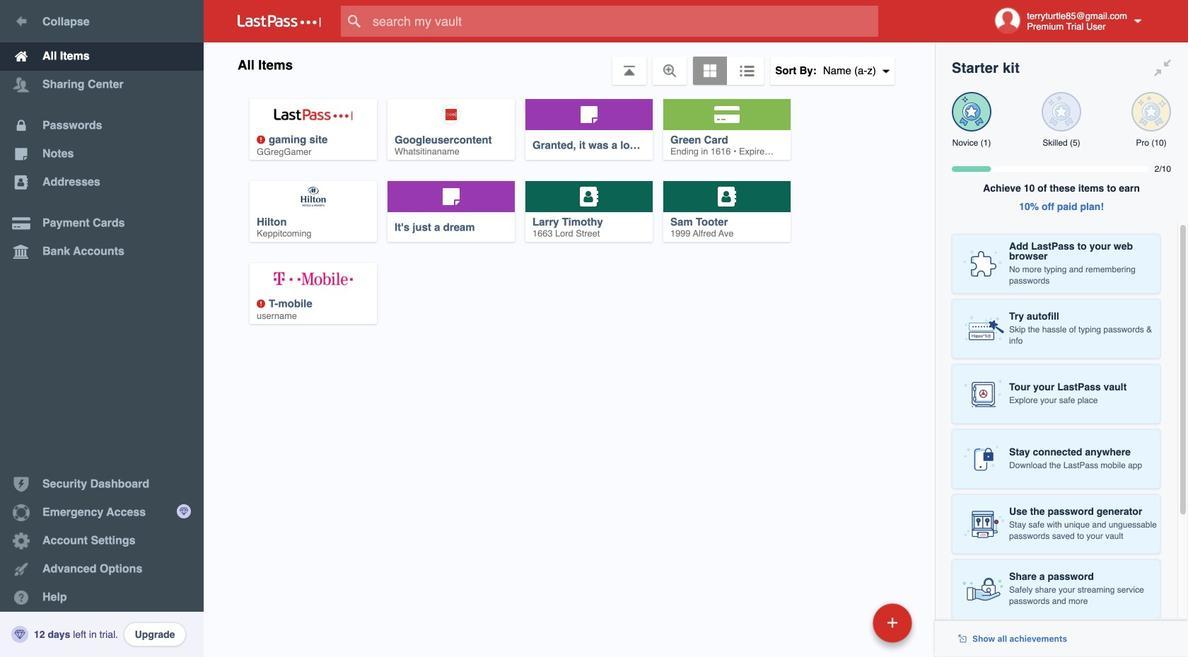 Task type: locate. For each thing, give the bounding box(es) containing it.
search my vault text field
[[341, 6, 907, 37]]

vault options navigation
[[204, 42, 936, 85]]



Task type: vqa. For each thing, say whether or not it's contained in the screenshot.
Vault options navigation on the top of page
yes



Task type: describe. For each thing, give the bounding box(es) containing it.
Search search field
[[341, 6, 907, 37]]

new item navigation
[[776, 599, 921, 657]]

main navigation navigation
[[0, 0, 204, 657]]

new item element
[[776, 603, 918, 643]]

lastpass image
[[238, 15, 321, 28]]



